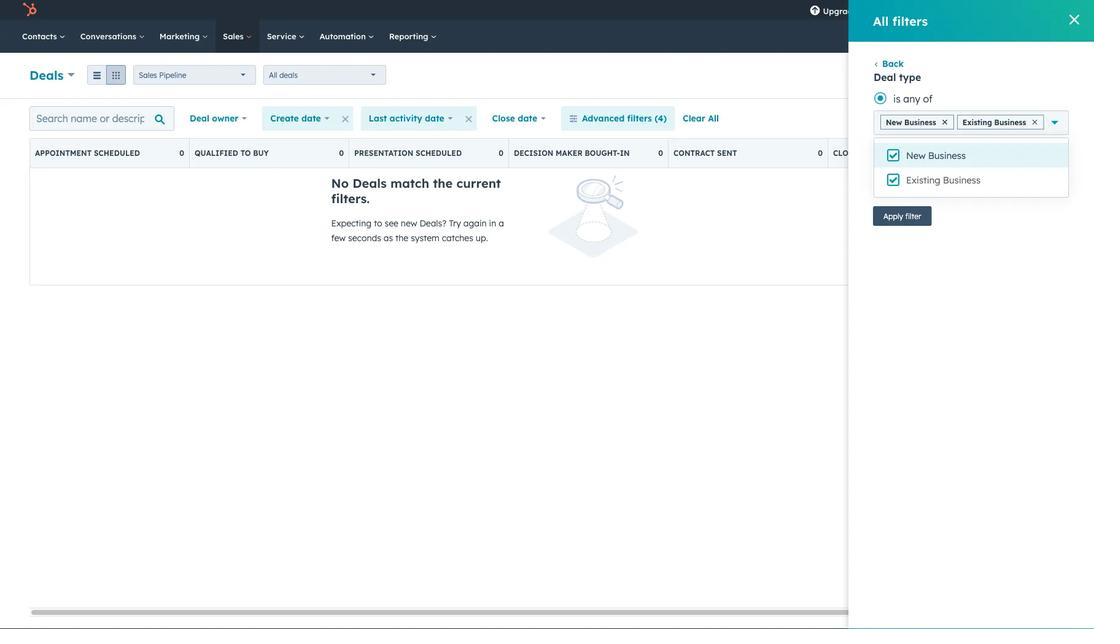Task type: locate. For each thing, give the bounding box(es) containing it.
new business
[[886, 118, 936, 127], [906, 150, 966, 161]]

3 is from the top
[[893, 161, 901, 174]]

0 vertical spatial the
[[433, 176, 453, 191]]

the right as
[[395, 233, 408, 243]]

calling icon image
[[875, 5, 886, 16]]

view
[[1030, 113, 1049, 124]]

new down is any of
[[886, 118, 902, 127]]

1 0 from the left
[[179, 149, 184, 158]]

to for qualified
[[240, 149, 251, 158]]

0 vertical spatial new
[[886, 118, 902, 127]]

1 horizontal spatial existing
[[962, 118, 992, 127]]

1 vertical spatial of
[[929, 142, 938, 154]]

is down is known
[[893, 181, 901, 193]]

marketplaces image
[[900, 6, 911, 17]]

all filters
[[873, 13, 928, 29]]

is for is known
[[893, 161, 901, 174]]

the right match
[[433, 176, 453, 191]]

0 up no
[[339, 149, 344, 158]]

0 left qualified
[[179, 149, 184, 158]]

1 horizontal spatial closed
[[993, 149, 1023, 158]]

contacts
[[22, 31, 59, 41]]

is left none at the top right of page
[[893, 142, 901, 154]]

0 horizontal spatial all
[[269, 70, 277, 80]]

0 horizontal spatial new
[[886, 118, 902, 127]]

sales
[[223, 31, 246, 41], [139, 70, 157, 80]]

0 vertical spatial existing business
[[962, 118, 1026, 127]]

filters
[[892, 13, 928, 29], [627, 113, 652, 124]]

1 horizontal spatial sales
[[223, 31, 246, 41]]

1 horizontal spatial filters
[[892, 13, 928, 29]]

1 is from the top
[[893, 93, 901, 105]]

terry turtle image
[[993, 4, 1004, 15]]

vhs
[[1007, 5, 1023, 15]]

clear all
[[683, 113, 719, 124]]

existing business
[[962, 118, 1026, 127], [906, 174, 981, 186]]

1 horizontal spatial deals
[[353, 176, 387, 191]]

1 scheduled from the left
[[94, 149, 140, 158]]

close date
[[492, 113, 537, 124]]

it!
[[1053, 5, 1060, 15]]

settings link
[[945, 3, 960, 16]]

deal
[[874, 71, 896, 83], [190, 113, 209, 124]]

1 vertical spatial new
[[906, 150, 926, 161]]

clear all button
[[675, 106, 727, 131]]

closed
[[833, 149, 863, 158], [993, 149, 1023, 158]]

1 horizontal spatial scheduled
[[416, 149, 462, 158]]

is left 'any'
[[893, 93, 901, 105]]

1 vertical spatial deal
[[190, 113, 209, 124]]

date inside popup button
[[301, 113, 321, 124]]

service link
[[259, 20, 312, 53]]

0 vertical spatial of
[[923, 93, 933, 105]]

help button
[[921, 0, 942, 20]]

close image
[[942, 120, 947, 125]]

0 vertical spatial to
[[240, 149, 251, 158]]

expecting to see new deals? try again in a few seconds as the system catches up.
[[331, 218, 504, 243]]

0 vertical spatial filters
[[892, 13, 928, 29]]

deals right no
[[353, 176, 387, 191]]

existing business up closed lost
[[962, 118, 1026, 127]]

deal owner button
[[182, 106, 255, 131]]

2 horizontal spatial date
[[518, 113, 537, 124]]

is
[[893, 93, 901, 105], [893, 142, 901, 154], [893, 161, 901, 174], [893, 181, 901, 193]]

1 horizontal spatial the
[[433, 176, 453, 191]]

1 vertical spatial filters
[[627, 113, 652, 124]]

filters for all
[[892, 13, 928, 29]]

6 0 from the left
[[977, 149, 982, 158]]

1 date from the left
[[301, 113, 321, 124]]

all left deals
[[269, 70, 277, 80]]

existing right close icon
[[962, 118, 992, 127]]

0 horizontal spatial to
[[240, 149, 251, 158]]

date right activity
[[425, 113, 444, 124]]

sales left service
[[223, 31, 246, 41]]

all right clear
[[708, 113, 719, 124]]

try
[[449, 218, 461, 229]]

2 date from the left
[[425, 113, 444, 124]]

4 is from the top
[[893, 181, 901, 193]]

new business up "unknown"
[[906, 150, 966, 161]]

sales for sales pipeline
[[139, 70, 157, 80]]

2 0 from the left
[[339, 149, 344, 158]]

deal inside popup button
[[190, 113, 209, 124]]

hubspot image
[[22, 2, 37, 17]]

1 closed from the left
[[833, 149, 863, 158]]

0 vertical spatial existing
[[962, 118, 992, 127]]

0 left closed won on the top right of page
[[818, 149, 823, 158]]

0 for qualified to buy
[[339, 149, 344, 158]]

(4)
[[655, 113, 667, 124]]

no
[[331, 176, 349, 191]]

scheduled down search name or description "search field"
[[94, 149, 140, 158]]

is left known on the top right of the page
[[893, 161, 901, 174]]

deals inside no deals match the current filters.
[[353, 176, 387, 191]]

deals
[[29, 67, 64, 83], [353, 176, 387, 191]]

in
[[620, 149, 630, 158]]

conversations link
[[73, 20, 152, 53]]

match
[[390, 176, 429, 191]]

1 horizontal spatial all
[[708, 113, 719, 124]]

settings image
[[947, 5, 958, 16]]

see
[[385, 218, 398, 229]]

deal left owner
[[190, 113, 209, 124]]

0 left decision
[[499, 149, 503, 158]]

create date
[[270, 113, 321, 124]]

hubspot link
[[15, 2, 46, 17]]

no deals match the current filters.
[[331, 176, 501, 206]]

new up is unknown
[[906, 150, 926, 161]]

Search name or description search field
[[29, 106, 174, 131]]

to inside "expecting to see new deals? try again in a few seconds as the system catches up."
[[374, 218, 382, 229]]

date for close date
[[518, 113, 537, 124]]

help image
[[926, 6, 937, 17]]

Search HubSpot search field
[[921, 26, 1072, 47]]

existing business down known on the top right of the page
[[906, 174, 981, 186]]

all inside button
[[708, 113, 719, 124]]

date right the close
[[518, 113, 537, 124]]

sales for sales
[[223, 31, 246, 41]]

date right create
[[301, 113, 321, 124]]

2 is from the top
[[893, 142, 901, 154]]

close image
[[1069, 15, 1079, 25], [1032, 120, 1037, 125]]

1 vertical spatial existing
[[906, 174, 940, 186]]

closed left 'lost'
[[993, 149, 1023, 158]]

0 horizontal spatial the
[[395, 233, 408, 243]]

0 horizontal spatial filters
[[627, 113, 652, 124]]

deal for deal type
[[874, 71, 896, 83]]

scheduled
[[94, 149, 140, 158], [416, 149, 462, 158]]

2 scheduled from the left
[[416, 149, 462, 158]]

the
[[433, 176, 453, 191], [395, 233, 408, 243]]

1 horizontal spatial date
[[425, 113, 444, 124]]

0 left closed lost
[[977, 149, 982, 158]]

catches
[[442, 233, 473, 243]]

vhs can fix it!
[[1007, 5, 1060, 15]]

marketing link
[[152, 20, 216, 53]]

filters inside button
[[627, 113, 652, 124]]

to left see
[[374, 218, 382, 229]]

of for is any of
[[923, 93, 933, 105]]

0 horizontal spatial deals
[[29, 67, 64, 83]]

clear
[[683, 113, 705, 124]]

0 vertical spatial deal
[[874, 71, 896, 83]]

0 horizontal spatial deal
[[190, 113, 209, 124]]

deals inside popup button
[[29, 67, 64, 83]]

apply
[[883, 211, 903, 221]]

0 for presentation scheduled
[[499, 149, 503, 158]]

group inside the deals banner
[[87, 65, 126, 85]]

3 date from the left
[[518, 113, 537, 124]]

all left marketplaces icon
[[873, 13, 889, 29]]

1 horizontal spatial deal
[[874, 71, 896, 83]]

0 horizontal spatial close image
[[1032, 120, 1037, 125]]

closed left won in the top of the page
[[833, 149, 863, 158]]

to left the buy
[[240, 149, 251, 158]]

0 horizontal spatial sales
[[139, 70, 157, 80]]

actions button
[[889, 66, 943, 85]]

1 vertical spatial all
[[269, 70, 277, 80]]

sales left pipeline
[[139, 70, 157, 80]]

closed for closed won
[[833, 149, 863, 158]]

new business down 'any'
[[886, 118, 936, 127]]

the inside no deals match the current filters.
[[433, 176, 453, 191]]

1 vertical spatial the
[[395, 233, 408, 243]]

notifications button
[[962, 0, 983, 20]]

actions
[[900, 71, 925, 80]]

2 horizontal spatial all
[[873, 13, 889, 29]]

of right 'any'
[[923, 93, 933, 105]]

again
[[463, 218, 487, 229]]

0
[[179, 149, 184, 158], [339, 149, 344, 158], [499, 149, 503, 158], [658, 149, 663, 158], [818, 149, 823, 158], [977, 149, 982, 158]]

deals button
[[29, 66, 75, 84]]

0 horizontal spatial scheduled
[[94, 149, 140, 158]]

known
[[903, 161, 933, 174]]

0 horizontal spatial existing
[[906, 174, 940, 186]]

existing
[[962, 118, 992, 127], [906, 174, 940, 186]]

row group
[[874, 143, 1068, 192]]

scheduled up match
[[416, 149, 462, 158]]

0 vertical spatial sales
[[223, 31, 246, 41]]

menu item
[[866, 0, 868, 20]]

is known
[[893, 161, 933, 174]]

can
[[1025, 5, 1039, 15]]

sales pipeline
[[139, 70, 186, 80]]

0 horizontal spatial date
[[301, 113, 321, 124]]

1 vertical spatial to
[[374, 218, 382, 229]]

1 horizontal spatial close image
[[1069, 15, 1079, 25]]

3 0 from the left
[[499, 149, 503, 158]]

of right none at the top right of page
[[929, 142, 938, 154]]

scheduled for appointment scheduled
[[94, 149, 140, 158]]

upgrade image
[[809, 6, 820, 17]]

new
[[886, 118, 902, 127], [906, 150, 926, 161]]

board actions
[[889, 113, 948, 124]]

0 horizontal spatial closed
[[833, 149, 863, 158]]

of
[[923, 93, 933, 105], [929, 142, 938, 154]]

business
[[904, 118, 936, 127], [994, 118, 1026, 127], [928, 150, 966, 161], [943, 174, 981, 186]]

menu
[[801, 0, 1079, 20]]

calling icon button
[[870, 2, 891, 18]]

activity
[[390, 113, 422, 124]]

0 vertical spatial close image
[[1069, 15, 1079, 25]]

search image
[[1068, 32, 1077, 41]]

board actions button
[[874, 106, 971, 131]]

deal down back button
[[874, 71, 896, 83]]

deals down contacts link
[[29, 67, 64, 83]]

all inside "popup button"
[[269, 70, 277, 80]]

1 vertical spatial close image
[[1032, 120, 1037, 125]]

0 left contract
[[658, 149, 663, 158]]

5 0 from the left
[[818, 149, 823, 158]]

date for create date
[[301, 113, 321, 124]]

advanced filters (4) button
[[561, 106, 675, 131]]

2 closed from the left
[[993, 149, 1023, 158]]

is unknown
[[893, 181, 945, 193]]

save view
[[1006, 113, 1049, 124]]

date inside popup button
[[518, 113, 537, 124]]

sales inside popup button
[[139, 70, 157, 80]]

is for is none of
[[893, 142, 901, 154]]

close image right save
[[1032, 120, 1037, 125]]

existing down known on the top right of the page
[[906, 174, 940, 186]]

type
[[899, 71, 921, 83]]

advanced
[[582, 113, 625, 124]]

1 horizontal spatial to
[[374, 218, 382, 229]]

1 vertical spatial sales
[[139, 70, 157, 80]]

automation
[[319, 31, 368, 41]]

0 vertical spatial deals
[[29, 67, 64, 83]]

1 vertical spatial deals
[[353, 176, 387, 191]]

deals banner
[[29, 62, 1065, 86]]

close image up the search button
[[1069, 15, 1079, 25]]

a
[[499, 218, 504, 229]]

4 0 from the left
[[658, 149, 663, 158]]

2 vertical spatial all
[[708, 113, 719, 124]]

group
[[87, 65, 126, 85]]

0 vertical spatial all
[[873, 13, 889, 29]]

closed lost
[[993, 149, 1045, 158]]



Task type: describe. For each thing, give the bounding box(es) containing it.
row group containing new business
[[874, 143, 1068, 192]]

reporting link
[[382, 20, 444, 53]]

reporting
[[389, 31, 431, 41]]

any
[[903, 93, 920, 105]]

0 for contract sent
[[818, 149, 823, 158]]

closed won
[[833, 149, 885, 158]]

service
[[267, 31, 299, 41]]

menu containing vhs can fix it!
[[801, 0, 1079, 20]]

filters for advanced
[[627, 113, 652, 124]]

marketplaces button
[[893, 0, 919, 20]]

is for is unknown
[[893, 181, 901, 193]]

sales link
[[216, 20, 259, 53]]

all deals button
[[263, 65, 386, 85]]

none
[[903, 142, 926, 154]]

close date button
[[484, 106, 554, 131]]

decision maker bought-in
[[514, 149, 630, 158]]

deals
[[279, 70, 298, 80]]

all for all deals
[[269, 70, 277, 80]]

actions
[[917, 113, 948, 124]]

bought-
[[585, 149, 620, 158]]

decision
[[514, 149, 553, 158]]

as
[[384, 233, 393, 243]]

save view button
[[978, 106, 1065, 131]]

date inside popup button
[[425, 113, 444, 124]]

buy
[[253, 149, 269, 158]]

last activity date button
[[361, 106, 461, 131]]

all deals
[[269, 70, 298, 80]]

to for expecting
[[374, 218, 382, 229]]

1 horizontal spatial new
[[906, 150, 926, 161]]

is for is any of
[[893, 93, 901, 105]]

0 vertical spatial new business
[[886, 118, 936, 127]]

up.
[[476, 233, 488, 243]]

sales pipeline button
[[133, 65, 256, 85]]

qualified to buy
[[195, 149, 269, 158]]

0 for closed won
[[977, 149, 982, 158]]

expecting
[[331, 218, 371, 229]]

notifications image
[[967, 6, 978, 17]]

is any of
[[893, 93, 933, 105]]

sent
[[717, 149, 737, 158]]

0 for appointment scheduled
[[179, 149, 184, 158]]

is none of
[[893, 142, 938, 154]]

fix
[[1041, 5, 1050, 15]]

automation link
[[312, 20, 382, 53]]

1 vertical spatial new business
[[906, 150, 966, 161]]

conversations
[[80, 31, 139, 41]]

back
[[882, 58, 904, 69]]

maker
[[556, 149, 582, 158]]

system
[[411, 233, 439, 243]]

seconds
[[348, 233, 381, 243]]

upgrade
[[823, 6, 857, 16]]

closed for closed lost
[[993, 149, 1023, 158]]

won
[[866, 149, 885, 158]]

apply filter
[[883, 211, 921, 221]]

deal owner
[[190, 113, 238, 124]]

0 for decision maker bought-in
[[658, 149, 663, 158]]

the inside "expecting to see new deals? try again in a few seconds as the system catches up."
[[395, 233, 408, 243]]

new
[[401, 218, 417, 229]]

filter
[[905, 211, 921, 221]]

qualified
[[195, 149, 238, 158]]

deal for deal owner
[[190, 113, 209, 124]]

vhs can fix it! button
[[986, 0, 1078, 20]]

lost
[[1025, 149, 1045, 158]]

pipeline
[[159, 70, 186, 80]]

owner
[[212, 113, 238, 124]]

contract sent
[[673, 149, 737, 158]]

last activity date
[[369, 113, 444, 124]]

create date button
[[262, 106, 337, 131]]

current
[[456, 176, 501, 191]]

1 vertical spatial existing business
[[906, 174, 981, 186]]

appointment scheduled
[[35, 149, 140, 158]]

presentation scheduled
[[354, 149, 462, 158]]

deals?
[[420, 218, 446, 229]]

contract
[[673, 149, 715, 158]]

scheduled for presentation scheduled
[[416, 149, 462, 158]]

advanced filters (4)
[[582, 113, 667, 124]]

apply filter button
[[873, 206, 932, 226]]

presentation
[[354, 149, 413, 158]]

last
[[369, 113, 387, 124]]

all for all filters
[[873, 13, 889, 29]]

board
[[889, 113, 915, 124]]

deal type
[[874, 71, 921, 83]]

search button
[[1062, 26, 1083, 47]]

contacts link
[[15, 20, 73, 53]]

back button
[[873, 58, 904, 69]]

save
[[1006, 113, 1027, 124]]

of for is none of
[[929, 142, 938, 154]]



Task type: vqa. For each thing, say whether or not it's contained in the screenshot.
To related to Expecting
yes



